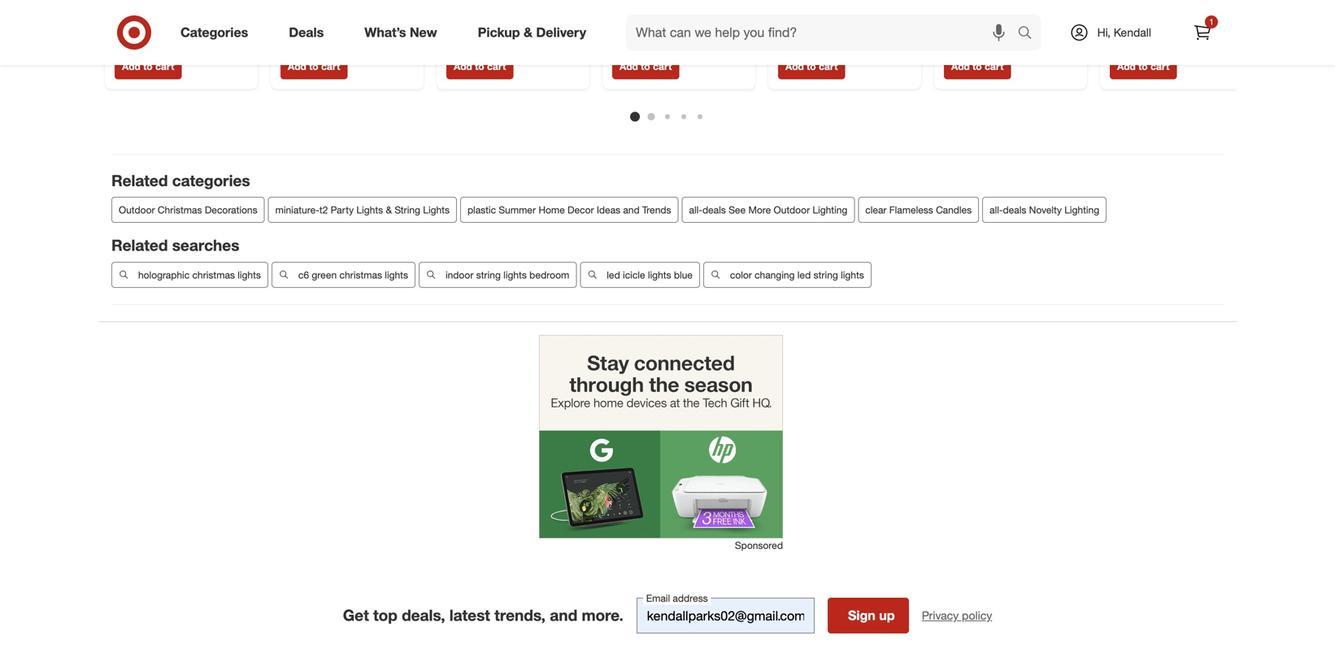 Task type: locate. For each thing, give the bounding box(es) containing it.
new
[[410, 24, 437, 40]]

stocking left white
[[833, 29, 878, 43]]

lights inside the holographic christmas lights link
[[238, 269, 261, 281]]

more
[[749, 204, 771, 216]]

1 led from the left
[[607, 269, 620, 281]]

reg for reg $7.00
[[115, 3, 129, 15]]

& left 'string'
[[386, 204, 392, 216]]

3 sale from the left
[[988, 3, 1007, 15]]

1 horizontal spatial wondershop™
[[786, 43, 857, 58]]

5 lights from the left
[[841, 269, 864, 281]]

reg inside the reg $10.00 sale knit monogram christmas stocking white - wondershop™ add to cart
[[778, 3, 793, 15]]

all-deals see more outdoor lighting
[[689, 204, 848, 216]]

2 lights from the left
[[385, 269, 408, 281]]

1 horizontal spatial string
[[814, 269, 838, 281]]

reg $10.00 sale knit monogram christmas stocking white - wondershop™ add to cart
[[778, 3, 910, 72]]

wondershop™
[[612, 43, 683, 58], [786, 43, 857, 58]]

1 horizontal spatial christmas
[[340, 269, 382, 281]]

string right changing
[[814, 269, 838, 281]]

deals for see
[[703, 204, 726, 216]]

trends,
[[495, 606, 546, 625]]

lighting right the 'novelty'
[[1065, 204, 1100, 216]]

string
[[476, 269, 501, 281], [814, 269, 838, 281]]

deals,
[[402, 606, 445, 625]]

deals for novelty
[[1003, 204, 1027, 216]]

1 horizontal spatial christmas
[[612, 29, 664, 43]]

$10.00
[[629, 3, 659, 15], [795, 3, 825, 15]]

deals left 'see'
[[703, 204, 726, 216]]

lights for indoor string lights bedroom
[[504, 269, 527, 281]]

5 add to cart from the left
[[1118, 60, 1170, 72]]

2 add to cart button from the left
[[281, 53, 348, 79]]

1 horizontal spatial &
[[524, 24, 533, 40]]

0 horizontal spatial christmas
[[192, 269, 235, 281]]

1 horizontal spatial knit
[[778, 15, 798, 29]]

add
[[122, 60, 141, 72], [288, 60, 306, 72], [454, 60, 472, 72], [620, 60, 638, 72], [786, 60, 804, 72], [952, 60, 970, 72], [1118, 60, 1136, 72]]

lights inside indoor string lights bedroom link
[[504, 269, 527, 281]]

1 vertical spatial related
[[111, 236, 168, 255]]

1 horizontal spatial lights
[[423, 204, 450, 216]]

miniature-
[[275, 204, 320, 216]]

all- for all-deals see more outdoor lighting
[[689, 204, 703, 216]]

0 horizontal spatial led
[[607, 269, 620, 281]]

sign
[[848, 608, 876, 623]]

lights right party
[[357, 204, 383, 216]]

5 cart from the left
[[819, 60, 838, 72]]

advertisement region
[[539, 335, 783, 538]]

string inside indoor string lights bedroom link
[[476, 269, 501, 281]]

outdoor right more in the right of the page
[[774, 204, 810, 216]]

miniature-t2 party lights & string lights link
[[268, 197, 457, 223]]

2 christmas from the left
[[340, 269, 382, 281]]

0 horizontal spatial wondershop™
[[612, 43, 683, 58]]

2 horizontal spatial reg
[[944, 3, 959, 15]]

1 lighting from the left
[[813, 204, 848, 216]]

add to cart button
[[115, 53, 182, 79], [281, 53, 348, 79], [447, 53, 514, 79], [612, 53, 679, 79], [778, 53, 845, 79], [944, 53, 1011, 79], [1110, 53, 1177, 79]]

1 horizontal spatial and
[[623, 204, 640, 216]]

1 all- from the left
[[689, 204, 703, 216]]

1 horizontal spatial stocking
[[833, 29, 878, 43]]

7 add from the left
[[1118, 60, 1136, 72]]

knit right the delivery
[[612, 15, 633, 29]]

2 wondershop™ from the left
[[786, 43, 857, 58]]

0 vertical spatial and
[[623, 204, 640, 216]]

2 all- from the left
[[990, 204, 1003, 216]]

monogram left red
[[636, 15, 691, 29]]

4 add to cart button from the left
[[612, 53, 679, 79]]

$5.00
[[961, 3, 985, 15]]

miniature-t2 party lights & string lights
[[275, 204, 450, 216]]

6 add from the left
[[952, 60, 970, 72]]

5 add to cart button from the left
[[778, 53, 845, 79]]

novelty
[[1029, 204, 1062, 216]]

2 string from the left
[[814, 269, 838, 281]]

add to cart down "reg $5.00 sale"
[[952, 60, 1004, 72]]

pickup
[[478, 24, 520, 40]]

1 vertical spatial &
[[386, 204, 392, 216]]

2 to from the left
[[309, 60, 319, 72]]

3 reg from the left
[[944, 3, 959, 15]]

2 lights from the left
[[423, 204, 450, 216]]

blue
[[674, 269, 693, 281]]

sale inside the reg $10.00 sale knit monogram christmas stocking white - wondershop™ add to cart
[[827, 3, 846, 15]]

1 christmas from the left
[[192, 269, 235, 281]]

related for related categories
[[111, 171, 168, 190]]

all- right 'trends'
[[689, 204, 703, 216]]

0 horizontal spatial lighting
[[813, 204, 848, 216]]

policy
[[962, 608, 993, 623]]

lights left bedroom
[[504, 269, 527, 281]]

2 led from the left
[[798, 269, 811, 281]]

to inside $10.00 sale knit monogram christmas stocking red - wondershop™ add to cart
[[641, 60, 650, 72]]

1 deals from the left
[[703, 204, 726, 216]]

2 related from the top
[[111, 236, 168, 255]]

holographic
[[138, 269, 190, 281]]

3 add from the left
[[454, 60, 472, 72]]

4 to from the left
[[641, 60, 650, 72]]

lights right changing
[[841, 269, 864, 281]]

reg $7.00
[[115, 3, 155, 15]]

4 lights from the left
[[648, 269, 671, 281]]

1 horizontal spatial outdoor
[[774, 204, 810, 216]]

outdoor christmas decorations
[[119, 204, 258, 216]]

1 horizontal spatial led
[[798, 269, 811, 281]]

stocking left red
[[667, 29, 712, 43]]

sign up button
[[828, 598, 909, 634]]

knit right red
[[778, 15, 798, 29]]

christmas down 'searches'
[[192, 269, 235, 281]]

add to cart down kendall
[[1118, 60, 1170, 72]]

1 sale from the left
[[661, 3, 680, 15]]

1 horizontal spatial reg
[[778, 3, 793, 15]]

stocking
[[667, 29, 712, 43], [833, 29, 878, 43]]

7 to from the left
[[1139, 60, 1148, 72]]

outdoor up 'related searches'
[[119, 204, 155, 216]]

color changing led string lights link
[[703, 262, 872, 288]]

lights left indoor
[[385, 269, 408, 281]]

to
[[143, 60, 153, 72], [309, 60, 319, 72], [475, 60, 484, 72], [641, 60, 650, 72], [807, 60, 816, 72], [973, 60, 982, 72], [1139, 60, 1148, 72]]

3 cart from the left
[[487, 60, 506, 72]]

deals left the 'novelty'
[[1003, 204, 1027, 216]]

0 horizontal spatial lights
[[357, 204, 383, 216]]

monogram inside the reg $10.00 sale knit monogram christmas stocking white - wondershop™ add to cart
[[802, 15, 857, 29]]

home
[[539, 204, 565, 216]]

monogram
[[636, 15, 691, 29], [802, 15, 857, 29]]

1 horizontal spatial all-
[[990, 204, 1003, 216]]

1 cart from the left
[[155, 60, 174, 72]]

up
[[879, 608, 895, 623]]

0 horizontal spatial -
[[739, 29, 744, 43]]

1 stocking from the left
[[667, 29, 712, 43]]

-
[[739, 29, 744, 43], [778, 43, 783, 58]]

0 horizontal spatial sale
[[661, 3, 680, 15]]

lights right 'string'
[[423, 204, 450, 216]]

and for ideas
[[623, 204, 640, 216]]

2 reg from the left
[[778, 3, 793, 15]]

add to cart
[[122, 60, 174, 72], [288, 60, 340, 72], [454, 60, 506, 72], [952, 60, 1004, 72], [1118, 60, 1170, 72]]

0 horizontal spatial stocking
[[667, 29, 712, 43]]

knit inside the reg $10.00 sale knit monogram christmas stocking white - wondershop™ add to cart
[[778, 15, 798, 29]]

4 add from the left
[[620, 60, 638, 72]]

stocking inside $10.00 sale knit monogram christmas stocking red - wondershop™ add to cart
[[667, 29, 712, 43]]

1 horizontal spatial sale
[[827, 3, 846, 15]]

wondershop™ left red
[[612, 43, 683, 58]]

wondershop™ left white
[[786, 43, 857, 58]]

christmas right the delivery
[[612, 29, 664, 43]]

2 $10.00 from the left
[[795, 3, 825, 15]]

2 deals from the left
[[1003, 204, 1027, 216]]

red
[[715, 29, 736, 43]]

all-
[[689, 204, 703, 216], [990, 204, 1003, 216]]

indoor string lights bedroom
[[446, 269, 570, 281]]

knit
[[612, 15, 633, 29], [778, 15, 798, 29]]

related searches
[[111, 236, 239, 255]]

reg
[[115, 3, 129, 15], [778, 3, 793, 15], [944, 3, 959, 15]]

1 wondershop™ from the left
[[612, 43, 683, 58]]

color
[[730, 269, 752, 281]]

2 cart from the left
[[321, 60, 340, 72]]

what's
[[365, 24, 406, 40]]

0 horizontal spatial reg
[[115, 3, 129, 15]]

1 horizontal spatial $10.00
[[795, 3, 825, 15]]

add to cart down deals link
[[288, 60, 340, 72]]

None text field
[[637, 598, 815, 634]]

2 add to cart from the left
[[288, 60, 340, 72]]

search button
[[1011, 15, 1050, 54]]

outdoor
[[119, 204, 155, 216], [774, 204, 810, 216]]

1 link
[[1185, 15, 1221, 50]]

0 horizontal spatial and
[[550, 606, 578, 625]]

all-deals novelty lighting link
[[983, 197, 1107, 223]]

add inside $10.00 sale knit monogram christmas stocking red - wondershop™ add to cart
[[620, 60, 638, 72]]

and left more.
[[550, 606, 578, 625]]

1 monogram from the left
[[636, 15, 691, 29]]

0 horizontal spatial deals
[[703, 204, 726, 216]]

1 lights from the left
[[238, 269, 261, 281]]

lights inside color changing led string lights link
[[841, 269, 864, 281]]

string
[[395, 204, 420, 216]]

related up outdoor christmas decorations link
[[111, 171, 168, 190]]

1 $10.00 from the left
[[629, 3, 659, 15]]

0 horizontal spatial string
[[476, 269, 501, 281]]

0 horizontal spatial knit
[[612, 15, 633, 29]]

cart
[[155, 60, 174, 72], [321, 60, 340, 72], [487, 60, 506, 72], [653, 60, 672, 72], [819, 60, 838, 72], [985, 60, 1004, 72], [1151, 60, 1170, 72]]

related
[[111, 171, 168, 190], [111, 236, 168, 255]]

and right ideas
[[623, 204, 640, 216]]

lights
[[238, 269, 261, 281], [385, 269, 408, 281], [504, 269, 527, 281], [648, 269, 671, 281], [841, 269, 864, 281]]

0 horizontal spatial all-
[[689, 204, 703, 216]]

2 outdoor from the left
[[774, 204, 810, 216]]

1 horizontal spatial deals
[[1003, 204, 1027, 216]]

0 vertical spatial related
[[111, 171, 168, 190]]

more.
[[582, 606, 624, 625]]

2 add from the left
[[288, 60, 306, 72]]

2 monogram from the left
[[802, 15, 857, 29]]

all- right candles
[[990, 204, 1003, 216]]

1 horizontal spatial -
[[778, 43, 783, 58]]

add to cart down pickup
[[454, 60, 506, 72]]

monogram inside $10.00 sale knit monogram christmas stocking red - wondershop™ add to cart
[[636, 15, 691, 29]]

lighting
[[813, 204, 848, 216], [1065, 204, 1100, 216]]

5 to from the left
[[807, 60, 816, 72]]

2 sale from the left
[[827, 3, 846, 15]]

monogram left white
[[802, 15, 857, 29]]

reg $5.00 sale
[[944, 3, 1007, 15]]

sale for reg $10.00 sale knit monogram christmas stocking white - wondershop™ add to cart
[[827, 3, 846, 15]]

christmas right green
[[340, 269, 382, 281]]

1 vertical spatial and
[[550, 606, 578, 625]]

holographic christmas lights link
[[111, 262, 268, 288]]

3 add to cart button from the left
[[447, 53, 514, 79]]

add to cart down "$7.00"
[[122, 60, 174, 72]]

all- inside all-deals novelty lighting link
[[990, 204, 1003, 216]]

led right changing
[[798, 269, 811, 281]]

christmas
[[612, 29, 664, 43], [778, 29, 830, 43], [158, 204, 202, 216]]

what's new link
[[351, 15, 458, 50]]

0 horizontal spatial monogram
[[636, 15, 691, 29]]

1 horizontal spatial lighting
[[1065, 204, 1100, 216]]

3 lights from the left
[[504, 269, 527, 281]]

related up holographic
[[111, 236, 168, 255]]

1 horizontal spatial monogram
[[802, 15, 857, 29]]

1 reg from the left
[[115, 3, 129, 15]]

2 horizontal spatial sale
[[988, 3, 1007, 15]]

string right indoor
[[476, 269, 501, 281]]

lighting left clear
[[813, 204, 848, 216]]

5 add from the left
[[786, 60, 804, 72]]

lights inside led icicle lights blue link
[[648, 269, 671, 281]]

and
[[623, 204, 640, 216], [550, 606, 578, 625]]

clear flameless candles
[[866, 204, 972, 216]]

2 horizontal spatial christmas
[[778, 29, 830, 43]]

2 stocking from the left
[[833, 29, 878, 43]]

icicle
[[623, 269, 645, 281]]

1 related from the top
[[111, 171, 168, 190]]

&
[[524, 24, 533, 40], [386, 204, 392, 216]]

christmas down related categories at the left
[[158, 204, 202, 216]]

christmas right red
[[778, 29, 830, 43]]

led left "icicle"
[[607, 269, 620, 281]]

3 add to cart from the left
[[454, 60, 506, 72]]

1 knit from the left
[[612, 15, 633, 29]]

& right pickup
[[524, 24, 533, 40]]

1 string from the left
[[476, 269, 501, 281]]

0 horizontal spatial $10.00
[[629, 3, 659, 15]]

all- inside all-deals see more outdoor lighting link
[[689, 204, 703, 216]]

0 horizontal spatial christmas
[[158, 204, 202, 216]]

2 lighting from the left
[[1065, 204, 1100, 216]]

lights down 'searches'
[[238, 269, 261, 281]]

clear flameless candles link
[[858, 197, 979, 223]]

c6
[[298, 269, 309, 281]]

add inside the reg $10.00 sale knit monogram christmas stocking white - wondershop™ add to cart
[[786, 60, 804, 72]]

0 horizontal spatial outdoor
[[119, 204, 155, 216]]

4 cart from the left
[[653, 60, 672, 72]]

2 knit from the left
[[778, 15, 798, 29]]

1 add to cart from the left
[[122, 60, 174, 72]]

lights left blue
[[648, 269, 671, 281]]



Task type: vqa. For each thing, say whether or not it's contained in the screenshot.
7th to from left
yes



Task type: describe. For each thing, give the bounding box(es) containing it.
reg for reg $5.00 sale
[[944, 3, 959, 15]]

decor
[[568, 204, 594, 216]]

$7.00
[[132, 3, 155, 15]]

4 add to cart from the left
[[952, 60, 1004, 72]]

sale for reg $5.00 sale
[[988, 3, 1007, 15]]

sign up
[[848, 608, 895, 623]]

cart inside the reg $10.00 sale knit monogram christmas stocking white - wondershop™ add to cart
[[819, 60, 838, 72]]

0 vertical spatial &
[[524, 24, 533, 40]]

indoor string lights bedroom link
[[419, 262, 577, 288]]

6 to from the left
[[973, 60, 982, 72]]

- inside $10.00 sale knit monogram christmas stocking red - wondershop™ add to cart
[[739, 29, 744, 43]]

holographic christmas lights
[[138, 269, 261, 281]]

indoor
[[446, 269, 474, 281]]

privacy policy
[[922, 608, 993, 623]]

sponsored
[[735, 539, 783, 551]]

deals link
[[275, 15, 344, 50]]

privacy policy link
[[922, 608, 993, 624]]

all-deals see more outdoor lighting link
[[682, 197, 855, 223]]

lights inside c6 green christmas lights link
[[385, 269, 408, 281]]

get top deals, latest trends, and more.
[[343, 606, 624, 625]]

white
[[881, 29, 910, 43]]

plastic
[[468, 204, 496, 216]]

string inside color changing led string lights link
[[814, 269, 838, 281]]

privacy
[[922, 608, 959, 623]]

cart inside $10.00 sale knit monogram christmas stocking red - wondershop™ add to cart
[[653, 60, 672, 72]]

6 add to cart button from the left
[[944, 53, 1011, 79]]

0 horizontal spatial &
[[386, 204, 392, 216]]

1
[[1210, 17, 1214, 27]]

clear
[[866, 204, 887, 216]]

decorations
[[205, 204, 258, 216]]

changing
[[755, 269, 795, 281]]

plastic summer home decor ideas and trends
[[468, 204, 671, 216]]

lights for led icicle lights blue
[[648, 269, 671, 281]]

c6 green christmas lights
[[298, 269, 408, 281]]

christmas inside $10.00 sale knit monogram christmas stocking red - wondershop™ add to cart
[[612, 29, 664, 43]]

sale inside $10.00 sale knit monogram christmas stocking red - wondershop™ add to cart
[[661, 3, 680, 15]]

summer
[[499, 204, 536, 216]]

$10.00 sale knit monogram christmas stocking red - wondershop™ add to cart
[[612, 3, 744, 72]]

delivery
[[536, 24, 586, 40]]

christmas inside the reg $10.00 sale knit monogram christmas stocking white - wondershop™ add to cart
[[778, 29, 830, 43]]

6 cart from the left
[[985, 60, 1004, 72]]

What can we help you find? suggestions appear below search field
[[626, 15, 1022, 50]]

7 cart from the left
[[1151, 60, 1170, 72]]

get
[[343, 606, 369, 625]]

plastic summer home decor ideas and trends link
[[460, 197, 679, 223]]

all- for all-deals novelty lighting
[[990, 204, 1003, 216]]

bedroom
[[530, 269, 570, 281]]

1 to from the left
[[143, 60, 153, 72]]

lights for holographic christmas lights
[[238, 269, 261, 281]]

1 lights from the left
[[357, 204, 383, 216]]

$10.00 inside the reg $10.00 sale knit monogram christmas stocking white - wondershop™ add to cart
[[795, 3, 825, 15]]

reg for reg $10.00 sale knit monogram christmas stocking white - wondershop™ add to cart
[[778, 3, 793, 15]]

green
[[312, 269, 337, 281]]

search
[[1011, 26, 1050, 42]]

what's new
[[365, 24, 437, 40]]

knit inside $10.00 sale knit monogram christmas stocking red - wondershop™ add to cart
[[612, 15, 633, 29]]

related for related searches
[[111, 236, 168, 255]]

hi,
[[1098, 25, 1111, 39]]

kendall
[[1114, 25, 1152, 39]]

outdoor christmas decorations link
[[111, 197, 265, 223]]

led icicle lights blue
[[607, 269, 693, 281]]

latest
[[450, 606, 490, 625]]

- inside the reg $10.00 sale knit monogram christmas stocking white - wondershop™ add to cart
[[778, 43, 783, 58]]

trends
[[642, 204, 671, 216]]

categories
[[181, 24, 248, 40]]

$10.00 inside $10.00 sale knit monogram christmas stocking red - wondershop™ add to cart
[[629, 3, 659, 15]]

1 outdoor from the left
[[119, 204, 155, 216]]

all-deals novelty lighting
[[990, 204, 1100, 216]]

hi, kendall
[[1098, 25, 1152, 39]]

pickup & delivery
[[478, 24, 586, 40]]

party
[[331, 204, 354, 216]]

categories
[[172, 171, 250, 190]]

wondershop™ inside the reg $10.00 sale knit monogram christmas stocking white - wondershop™ add to cart
[[786, 43, 857, 58]]

c6 green christmas lights link
[[272, 262, 416, 288]]

pickup & delivery link
[[464, 15, 607, 50]]

t2
[[320, 204, 328, 216]]

and for trends,
[[550, 606, 578, 625]]

to inside the reg $10.00 sale knit monogram christmas stocking white - wondershop™ add to cart
[[807, 60, 816, 72]]

ideas
[[597, 204, 621, 216]]

wondershop™ inside $10.00 sale knit monogram christmas stocking red - wondershop™ add to cart
[[612, 43, 683, 58]]

1 add from the left
[[122, 60, 141, 72]]

3 to from the left
[[475, 60, 484, 72]]

7 add to cart button from the left
[[1110, 53, 1177, 79]]

categories link
[[167, 15, 269, 50]]

led icicle lights blue link
[[580, 262, 700, 288]]

candles
[[936, 204, 972, 216]]

color changing led string lights
[[730, 269, 864, 281]]

see
[[729, 204, 746, 216]]

flameless
[[890, 204, 934, 216]]

searches
[[172, 236, 239, 255]]

related categories
[[111, 171, 250, 190]]

deals
[[289, 24, 324, 40]]

top
[[373, 606, 398, 625]]

stocking inside the reg $10.00 sale knit monogram christmas stocking white - wondershop™ add to cart
[[833, 29, 878, 43]]

1 add to cart button from the left
[[115, 53, 182, 79]]



